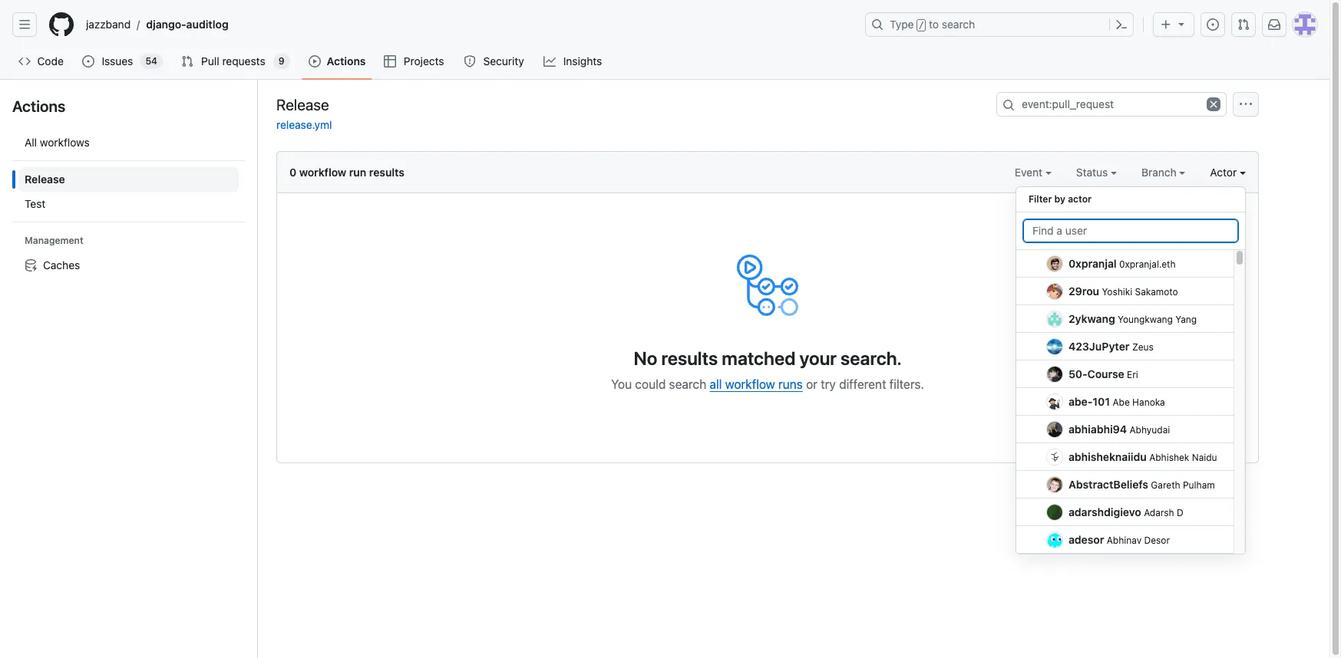 Task type: describe. For each thing, give the bounding box(es) containing it.
actions link
[[302, 50, 372, 73]]

django-
[[146, 18, 186, 31]]

jazzband / django-auditlog
[[86, 18, 229, 31]]

branch
[[1142, 166, 1180, 179]]

0 horizontal spatial workflow
[[299, 166, 346, 179]]

requests
[[222, 55, 265, 68]]

actor
[[1210, 166, 1240, 179]]

0xpranjal 0xpranjal.eth
[[1069, 257, 1176, 270]]

caches
[[43, 259, 80, 272]]

insights
[[563, 55, 602, 68]]

abhisheknaiidu
[[1069, 451, 1147, 464]]

projects link
[[378, 50, 451, 73]]

gareth
[[1151, 480, 1181, 491]]

type
[[890, 18, 914, 31]]

you
[[611, 378, 632, 392]]

actor button
[[1210, 164, 1246, 180]]

filters.
[[890, 378, 924, 392]]

@423jupyter image
[[1047, 339, 1063, 354]]

security
[[483, 55, 524, 68]]

abstractbeliefs
[[1069, 478, 1149, 491]]

1 vertical spatial results
[[661, 348, 718, 369]]

code
[[37, 55, 64, 68]]

0xpranjal
[[1069, 257, 1117, 270]]

caches link
[[18, 253, 239, 278]]

50-course eri
[[1069, 368, 1138, 381]]

abe-
[[1069, 395, 1093, 408]]

yang
[[1176, 314, 1197, 326]]

eri
[[1127, 369, 1138, 381]]

0 vertical spatial actions
[[327, 55, 366, 68]]

code link
[[12, 50, 70, 73]]

Find a user text field
[[1023, 219, 1239, 243]]

all workflows link
[[18, 131, 239, 155]]

@adarshdigievo image
[[1047, 505, 1063, 520]]

adarsh
[[1144, 508, 1174, 519]]

2ykwang
[[1069, 312, 1115, 326]]

could
[[635, 378, 666, 392]]

code image
[[18, 55, 31, 68]]

54
[[145, 55, 157, 67]]

test
[[25, 197, 45, 210]]

no
[[634, 348, 657, 369]]

abe-101 abe hanoka
[[1069, 395, 1165, 408]]

release inside release link
[[25, 173, 65, 186]]

course
[[1088, 368, 1125, 381]]

0xpranjal.eth
[[1119, 259, 1176, 270]]

git pull request image for bottommost issue opened icon
[[181, 55, 193, 68]]

clear filters image
[[1207, 98, 1221, 111]]

try
[[821, 378, 836, 392]]

your
[[800, 348, 837, 369]]

security link
[[458, 50, 531, 73]]

naidu
[[1192, 452, 1217, 464]]

show workflow options image
[[1240, 98, 1252, 111]]

status button
[[1076, 164, 1117, 180]]

github actions image
[[737, 255, 799, 316]]

to
[[929, 18, 939, 31]]

abstractbeliefs gareth pulham
[[1069, 478, 1215, 491]]

matched
[[722, 348, 796, 369]]

release link
[[18, 167, 239, 192]]

1 vertical spatial search
[[669, 378, 707, 392]]

d
[[1177, 508, 1184, 519]]

adarshdigievo
[[1069, 506, 1142, 519]]

zeus
[[1132, 342, 1154, 353]]

423jupyter
[[1069, 340, 1130, 353]]

/ for type
[[919, 20, 924, 31]]

plus image
[[1160, 18, 1172, 31]]

abe
[[1113, 397, 1130, 408]]

@2ykwang image
[[1047, 311, 1063, 327]]

adesor
[[1069, 534, 1104, 547]]

git pull request image for topmost issue opened icon
[[1238, 18, 1250, 31]]

0 workflow run results
[[289, 166, 405, 179]]

event
[[1015, 166, 1046, 179]]

youngkwang
[[1118, 314, 1173, 326]]

50-
[[1069, 368, 1088, 381]]

event button
[[1015, 164, 1052, 180]]

adesor abhinav desor
[[1069, 534, 1170, 547]]

@abstractbeliefs image
[[1047, 477, 1063, 493]]

423jupyter zeus
[[1069, 340, 1154, 353]]

adarshdigievo adarsh d
[[1069, 506, 1184, 519]]



Task type: locate. For each thing, give the bounding box(es) containing it.
0 vertical spatial release
[[276, 96, 329, 113]]

0 horizontal spatial search
[[669, 378, 707, 392]]

type / to search
[[890, 18, 975, 31]]

1 horizontal spatial search
[[942, 18, 975, 31]]

menu containing 0xpranjal
[[1016, 180, 1246, 567]]

/ for jazzband
[[137, 18, 140, 31]]

list containing jazzband
[[80, 12, 856, 37]]

None search field
[[997, 92, 1227, 117]]

git pull request image left the pull
[[181, 55, 193, 68]]

homepage image
[[49, 12, 74, 37]]

shield image
[[464, 55, 476, 68]]

0 vertical spatial workflow
[[299, 166, 346, 179]]

1 vertical spatial release
[[25, 173, 65, 186]]

search image
[[1003, 99, 1015, 111]]

jazzband
[[86, 18, 131, 31]]

all
[[25, 136, 37, 149]]

jazzband link
[[80, 12, 137, 37]]

list containing all workflows
[[12, 124, 245, 284]]

@abhisheknaiidu image
[[1047, 450, 1063, 465]]

1 horizontal spatial /
[[919, 20, 924, 31]]

release up test
[[25, 173, 65, 186]]

django-auditlog link
[[140, 12, 235, 37]]

play image
[[308, 55, 321, 68]]

pulham
[[1183, 480, 1215, 491]]

workflow down matched
[[725, 378, 775, 392]]

@0xpranjal image
[[1047, 256, 1063, 271]]

workflow right 0
[[299, 166, 346, 179]]

0 horizontal spatial issue opened image
[[82, 55, 95, 68]]

release.yml link
[[276, 118, 332, 131]]

issue opened image right triangle down icon
[[1207, 18, 1219, 31]]

test link
[[18, 192, 239, 217]]

1 vertical spatial list
[[12, 124, 245, 284]]

auditlog
[[186, 18, 229, 31]]

search.
[[841, 348, 902, 369]]

command palette image
[[1116, 18, 1128, 31]]

0 horizontal spatial /
[[137, 18, 140, 31]]

or
[[806, 378, 818, 392]]

all workflows
[[25, 136, 90, 149]]

actor
[[1068, 193, 1092, 205]]

0 vertical spatial git pull request image
[[1238, 18, 1250, 31]]

git pull request image left notifications image
[[1238, 18, 1250, 31]]

abhyudai
[[1130, 425, 1170, 436]]

1 horizontal spatial release
[[276, 96, 329, 113]]

0 horizontal spatial results
[[369, 166, 405, 179]]

9
[[279, 55, 285, 67]]

@abhiabhi94 image
[[1047, 422, 1063, 437]]

actions right play image on the left
[[327, 55, 366, 68]]

results up all
[[661, 348, 718, 369]]

1 horizontal spatial actions
[[327, 55, 366, 68]]

issues
[[102, 55, 133, 68]]

filter workflows element
[[18, 167, 239, 217]]

0 horizontal spatial git pull request image
[[181, 55, 193, 68]]

status
[[1076, 166, 1111, 179]]

list
[[80, 12, 856, 37], [12, 124, 245, 284]]

different
[[839, 378, 886, 392]]

1 horizontal spatial workflow
[[725, 378, 775, 392]]

you could search all workflow runs or try different filters.
[[611, 378, 924, 392]]

1 vertical spatial git pull request image
[[181, 55, 193, 68]]

runs
[[778, 378, 803, 392]]

0
[[289, 166, 296, 179]]

graph image
[[544, 55, 556, 68]]

notifications image
[[1268, 18, 1281, 31]]

by
[[1055, 193, 1066, 205]]

/ inside jazzband / django-auditlog
[[137, 18, 140, 31]]

search left all
[[669, 378, 707, 392]]

sakamoto
[[1135, 286, 1178, 298]]

0 vertical spatial results
[[369, 166, 405, 179]]

1 horizontal spatial issue opened image
[[1207, 18, 1219, 31]]

actions up 'all'
[[12, 98, 65, 115]]

issue opened image
[[1207, 18, 1219, 31], [82, 55, 95, 68]]

run
[[349, 166, 366, 179]]

abhinav
[[1107, 535, 1142, 547]]

1 vertical spatial actions
[[12, 98, 65, 115]]

projects
[[404, 55, 444, 68]]

table image
[[384, 55, 397, 68]]

management
[[25, 235, 83, 246]]

triangle down image
[[1175, 18, 1188, 30]]

results right run
[[369, 166, 405, 179]]

workflows
[[40, 136, 90, 149]]

/
[[137, 18, 140, 31], [919, 20, 924, 31]]

@50 course image
[[1047, 367, 1063, 382]]

2ykwang youngkwang yang
[[1069, 312, 1197, 326]]

desor
[[1144, 535, 1170, 547]]

hanoka
[[1133, 397, 1165, 408]]

1 horizontal spatial git pull request image
[[1238, 18, 1250, 31]]

1 vertical spatial issue opened image
[[82, 55, 95, 68]]

0 horizontal spatial actions
[[12, 98, 65, 115]]

/ left 'to' at the right top of page
[[919, 20, 924, 31]]

release.yml
[[276, 118, 332, 131]]

29rou
[[1069, 285, 1100, 298]]

@abe 101 image
[[1047, 394, 1063, 410]]

workflow
[[299, 166, 346, 179], [725, 378, 775, 392]]

0 vertical spatial issue opened image
[[1207, 18, 1219, 31]]

filter by actor
[[1029, 193, 1092, 205]]

0 vertical spatial search
[[942, 18, 975, 31]]

search
[[942, 18, 975, 31], [669, 378, 707, 392]]

@29rou image
[[1047, 284, 1063, 299]]

abhishek
[[1150, 452, 1190, 464]]

0 vertical spatial list
[[80, 12, 856, 37]]

pull requests
[[201, 55, 265, 68]]

29rou yoshiki sakamoto
[[1069, 285, 1178, 298]]

actions
[[327, 55, 366, 68], [12, 98, 65, 115]]

abhiabhi94
[[1069, 423, 1127, 436]]

1 horizontal spatial results
[[661, 348, 718, 369]]

pull
[[201, 55, 219, 68]]

all
[[710, 378, 722, 392]]

menu
[[1016, 180, 1246, 567]]

release up the release.yml
[[276, 96, 329, 113]]

yoshiki
[[1102, 286, 1133, 298]]

search right 'to' at the right top of page
[[942, 18, 975, 31]]

all workflow runs link
[[710, 378, 803, 392]]

git pull request image
[[1238, 18, 1250, 31], [181, 55, 193, 68]]

no results matched your search.
[[634, 348, 902, 369]]

filter
[[1029, 193, 1052, 205]]

101
[[1093, 395, 1110, 408]]

@adesor image
[[1047, 532, 1063, 548]]

/ left django- on the left of page
[[137, 18, 140, 31]]

/ inside 'type / to search'
[[919, 20, 924, 31]]

0 horizontal spatial release
[[25, 173, 65, 186]]

1 vertical spatial workflow
[[725, 378, 775, 392]]

release
[[276, 96, 329, 113], [25, 173, 65, 186]]

issue opened image left issues
[[82, 55, 95, 68]]

abhisheknaiidu abhishek naidu
[[1069, 451, 1217, 464]]

insights link
[[538, 50, 610, 73]]



Task type: vqa. For each thing, say whether or not it's contained in the screenshot.


